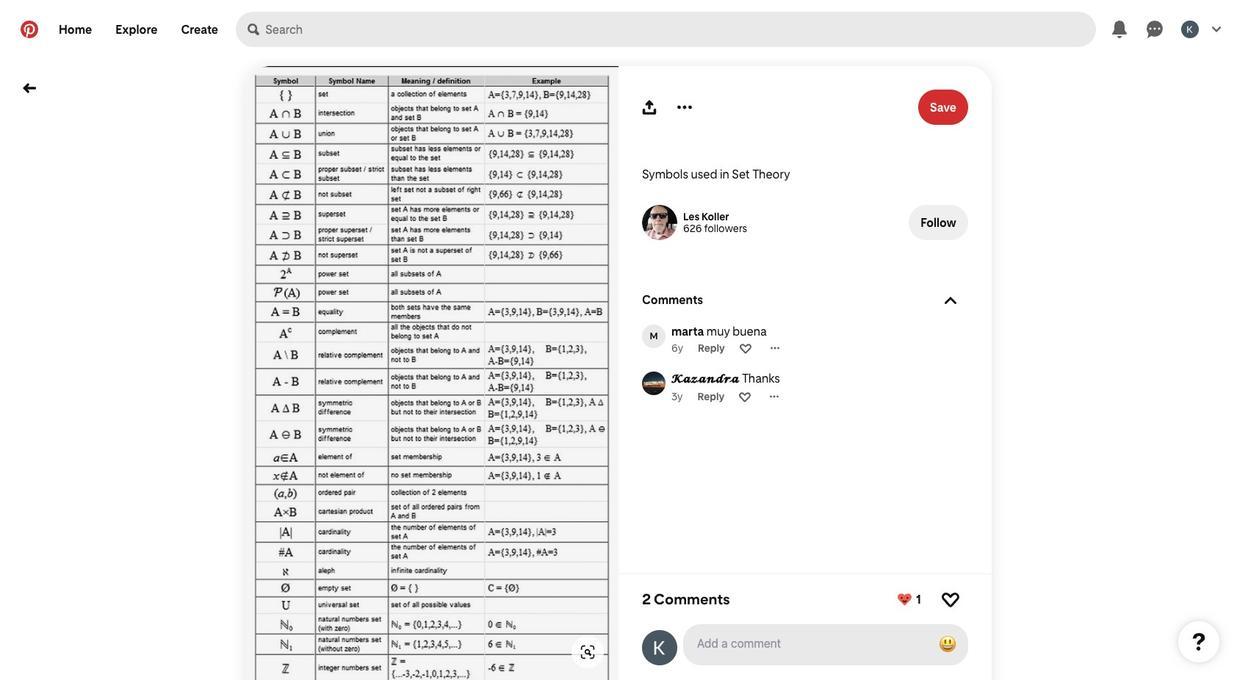 Task type: describe. For each thing, give the bounding box(es) containing it.
2
[[642, 591, 651, 609]]

explore link
[[104, 12, 169, 47]]

set
[[732, 168, 750, 182]]

click to shop image
[[581, 645, 595, 660]]

marta muy buena
[[672, 325, 767, 339]]

reaction image
[[942, 591, 960, 609]]

buena
[[733, 325, 767, 339]]

1
[[917, 593, 922, 607]]

explore
[[116, 22, 158, 36]]

reply for muy buena
[[698, 342, 725, 354]]

marta
[[672, 325, 704, 339]]

les
[[684, 211, 700, 223]]

follow button
[[910, 205, 969, 240]]

save button
[[919, 90, 969, 125]]

𝓚𝓪𝔃𝓪𝓷𝓭𝓻𝓪 link
[[672, 372, 740, 387]]

expand icon image
[[945, 294, 957, 306]]

0 vertical spatial comments
[[642, 293, 703, 307]]

marta image
[[642, 325, 666, 348]]

create
[[181, 22, 218, 36]]

Add a comment field
[[698, 637, 922, 651]]

home link
[[47, 12, 104, 47]]

3y
[[672, 391, 683, 402]]

search icon image
[[248, 24, 260, 35]]

les koller 626 followers
[[684, 211, 748, 234]]

kendallparks02 image
[[642, 631, 678, 666]]

𝓚𝓪𝔃𝓪𝓷𝓭𝓻𝓪
[[672, 372, 740, 386]]

thanks
[[742, 372, 780, 386]]

𝓚𝓪𝔃𝓪𝓷𝓭𝓻𝓪 thanks
[[672, 372, 780, 386]]



Task type: locate. For each thing, give the bounding box(es) containing it.
in
[[720, 168, 730, 182]]

1 react image from the top
[[740, 342, 752, 354]]

2 comments
[[642, 591, 731, 609]]

0 vertical spatial react image
[[740, 342, 752, 354]]

used
[[691, 168, 718, 182]]

les koller link
[[684, 211, 730, 223]]

comments up marta
[[642, 293, 703, 307]]

1 vertical spatial reply button
[[698, 391, 725, 402]]

😃
[[939, 634, 957, 655]]

reply down 𝓚𝓪𝔃𝓪𝓷𝓭𝓻𝓪 link
[[698, 391, 725, 402]]

home
[[59, 22, 92, 36]]

reply down muy
[[698, 342, 725, 354]]

reply
[[698, 342, 725, 354], [698, 391, 725, 402]]

comments button
[[642, 293, 969, 307]]

6y
[[672, 342, 684, 354]]

626
[[684, 223, 702, 234]]

follow
[[921, 216, 957, 230]]

theory
[[753, 168, 791, 182]]

𝓚𝓪𝔃𝓪𝓷𝓭𝓻𝓪 image
[[642, 372, 666, 395]]

😃 button
[[685, 626, 967, 665], [934, 631, 963, 660]]

react image for muy
[[740, 342, 752, 354]]

kendall parks image
[[1182, 21, 1200, 38]]

reply for thanks
[[698, 391, 725, 402]]

0 vertical spatial reply button
[[698, 342, 725, 354]]

0 vertical spatial reply
[[698, 342, 725, 354]]

reply button for marta
[[698, 342, 725, 354]]

Search text field
[[265, 12, 1097, 47]]

1 vertical spatial react image
[[740, 391, 752, 402]]

muy
[[707, 325, 731, 339]]

1 vertical spatial comments
[[654, 591, 731, 609]]

reply button
[[698, 342, 725, 354], [698, 391, 725, 402]]

reply button for 𝓚𝓪𝔃𝓪𝓷𝓭𝓻𝓪
[[698, 391, 725, 402]]

marta link
[[672, 325, 704, 339]]

react image down the thanks
[[740, 391, 752, 402]]

comments
[[642, 293, 703, 307], [654, 591, 731, 609]]

react image
[[740, 342, 752, 354], [740, 391, 752, 402]]

reply button down muy
[[698, 342, 725, 354]]

2 react image from the top
[[740, 391, 752, 402]]

create link
[[169, 12, 230, 47]]

react image down buena
[[740, 342, 752, 354]]

les koller avatar link image
[[642, 205, 678, 240]]

reply button down 𝓚𝓪𝔃𝓪𝓷𝓭𝓻𝓪 link
[[698, 391, 725, 402]]

symbols
[[642, 168, 689, 182]]

save
[[930, 100, 957, 114]]

symbols used in set theory
[[642, 168, 791, 182]]

followers
[[705, 223, 748, 234]]

react image for thanks
[[740, 391, 752, 402]]

comments right 2
[[654, 591, 731, 609]]

1 vertical spatial reply
[[698, 391, 725, 402]]

koller
[[702, 211, 730, 223]]



Task type: vqa. For each thing, say whether or not it's contained in the screenshot.
do
no



